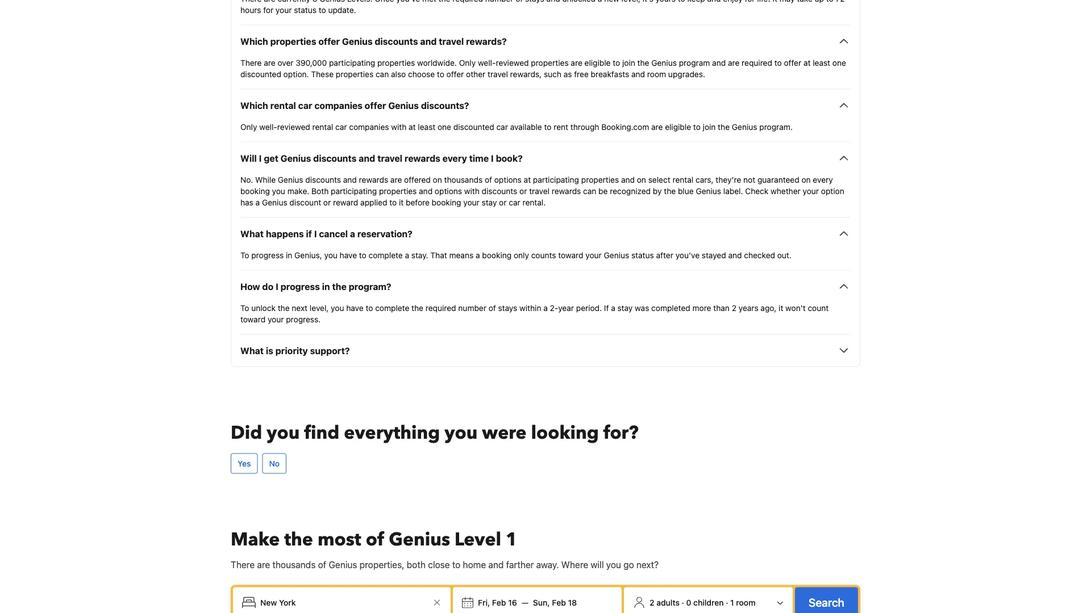 Task type: vqa. For each thing, say whether or not it's contained in the screenshot.
How do I progress in the program? To
yes



Task type: describe. For each thing, give the bounding box(es) containing it.
and up recognized
[[621, 175, 635, 184]]

offered
[[404, 175, 431, 184]]

cancel
[[319, 228, 348, 239]]

2 vertical spatial booking
[[482, 251, 512, 260]]

and up reward
[[343, 175, 357, 184]]

of down most on the bottom left of page
[[318, 560, 326, 571]]

than
[[714, 303, 730, 313]]

to unlock the next level, you have to complete the required number of stays within a 2-year period. if a stay was completed more than 2 years ago, it won't count toward your progress.
[[240, 303, 829, 324]]

stays for within
[[498, 303, 518, 313]]

3
[[313, 0, 318, 3]]

there are currently 3 genius levels. once you've met the required number of stays and unlocked a new level, it's yours to keep and enjoy for life! it may take up to 72 hours for your status to update.
[[240, 0, 845, 14]]

that
[[431, 251, 447, 260]]

eligible inside there are over 390,000 participating properties worldwide. only well-reviewed properties are eligible to join the genius program and are required to offer at least one discounted option. these properties can also choose to offer other travel rewards, such as free breakfasts and room upgrades.
[[585, 58, 611, 67]]

home
[[463, 560, 486, 571]]

won't
[[786, 303, 806, 313]]

how do i progress in the program?
[[240, 281, 391, 292]]

year
[[558, 303, 574, 313]]

properties up be
[[581, 175, 619, 184]]

the down stay.
[[412, 303, 424, 313]]

free
[[574, 69, 589, 79]]

stayed
[[702, 251, 726, 260]]

years
[[739, 303, 759, 313]]

breakfasts
[[591, 69, 629, 79]]

was
[[635, 303, 649, 313]]

properties up which rental car companies offer genius discounts?
[[336, 69, 374, 79]]

one inside there are over 390,000 participating properties worldwide. only well-reviewed properties are eligible to join the genius program and are required to offer at least one discounted option. these properties can also choose to offer other travel rewards, such as free breakfasts and room upgrades.
[[833, 58, 846, 67]]

car inside which rental car companies offer genius discounts? 'dropdown button'
[[298, 100, 312, 111]]

how do i progress in the program? button
[[240, 280, 851, 294]]

option.
[[283, 69, 309, 79]]

to for what happens if i cancel a reservation?
[[240, 251, 249, 260]]

0 horizontal spatial for
[[263, 5, 274, 14]]

2 · from the left
[[726, 599, 729, 608]]

2 vertical spatial participating
[[331, 186, 377, 196]]

level, inside to unlock the next level, you have to complete the required number of stays within a 2-year period. if a stay was completed more than 2 years ago, it won't count toward your progress.
[[310, 303, 329, 313]]

and up applied
[[359, 153, 375, 164]]

up
[[815, 0, 824, 3]]

and right stayed
[[728, 251, 742, 260]]

travel up applied
[[377, 153, 403, 164]]

no. while genius discounts and rewards are offered on thousands of options at participating properties and on select rental cars, they're not guaranteed on every booking you make. both participating properties and options with discounts or travel rewards can be recognized by the blue genius label. check whether your option has a genius discount or reward applied to it before booking your stay or car rental.
[[240, 175, 845, 207]]

more
[[693, 303, 711, 313]]

will i get genius discounts and travel rewards every time i book?
[[240, 153, 523, 164]]

did
[[231, 421, 262, 446]]

once
[[375, 0, 394, 3]]

yes button
[[231, 454, 258, 474]]

0 vertical spatial for
[[745, 0, 755, 3]]

fri, feb 16 button
[[474, 593, 522, 614]]

check
[[745, 186, 769, 196]]

stay inside to unlock the next level, you have to complete the required number of stays within a 2-year period. if a stay was completed more than 2 years ago, it won't count toward your progress.
[[618, 303, 633, 313]]

only well-reviewed rental car companies with at least one discounted car available to rent through booking.com are eligible to join the genius program.
[[240, 122, 793, 132]]

genius inside the there are currently 3 genius levels. once you've met the required number of stays and unlocked a new level, it's yours to keep and enjoy for life! it may take up to 72 hours for your status to update.
[[320, 0, 345, 3]]

upgrades.
[[669, 69, 705, 79]]

to inside to unlock the next level, you have to complete the required number of stays within a 2-year period. if a stay was completed more than 2 years ago, it won't count toward your progress.
[[366, 303, 373, 313]]

toward inside to unlock the next level, you have to complete the required number of stays within a 2-year period. if a stay was completed more than 2 years ago, it won't count toward your progress.
[[240, 315, 266, 324]]

checked
[[744, 251, 775, 260]]

1 vertical spatial reviewed
[[277, 122, 310, 132]]

you up no
[[267, 421, 300, 446]]

by
[[653, 186, 662, 196]]

is
[[266, 346, 273, 356]]

3 on from the left
[[802, 175, 811, 184]]

life!
[[757, 0, 771, 3]]

in inside how do i progress in the program? dropdown button
[[322, 281, 330, 292]]

i inside dropdown button
[[314, 228, 317, 239]]

enjoy
[[723, 0, 743, 3]]

over
[[278, 58, 294, 67]]

you left 'were'
[[445, 421, 478, 446]]

and left unlocked
[[547, 0, 560, 3]]

0 horizontal spatial or
[[323, 198, 331, 207]]

rewards inside dropdown button
[[405, 153, 441, 164]]

i right time
[[491, 153, 494, 164]]

genius down cars,
[[696, 186, 721, 196]]

0 vertical spatial progress
[[251, 251, 284, 260]]

every inside will i get genius discounts and travel rewards every time i book? dropdown button
[[443, 153, 467, 164]]

your left option
[[803, 186, 819, 196]]

get
[[264, 153, 279, 164]]

72
[[836, 0, 845, 3]]

have inside to unlock the next level, you have to complete the required number of stays within a 2-year period. if a stay was completed more than 2 years ago, it won't count toward your progress.
[[346, 303, 364, 313]]

where
[[561, 560, 588, 571]]

keep
[[688, 0, 705, 3]]

a right the "if"
[[611, 303, 616, 313]]

levels.
[[347, 0, 373, 3]]

what is priority support? button
[[240, 344, 851, 358]]

0 vertical spatial options
[[494, 175, 522, 184]]

16
[[508, 599, 517, 608]]

what for what happens if i cancel a reservation?
[[240, 228, 264, 239]]

1 vertical spatial participating
[[533, 175, 579, 184]]

fri, feb 16 — sun, feb 18
[[478, 599, 577, 608]]

priority
[[276, 346, 308, 356]]

reward
[[333, 198, 358, 207]]

can inside there are over 390,000 participating properties worldwide. only well-reviewed properties are eligible to join the genius program and are required to offer at least one discounted option. these properties can also choose to offer other travel rewards, such as free breakfasts and room upgrades.
[[376, 69, 389, 79]]

while
[[255, 175, 276, 184]]

the inside there are over 390,000 participating properties worldwide. only well-reviewed properties are eligible to join the genius program and are required to offer at least one discounted option. these properties can also choose to offer other travel rewards, such as free breakfasts and room upgrades.
[[638, 58, 649, 67]]

genius down the update.
[[342, 36, 373, 47]]

are right booking.com
[[652, 122, 663, 132]]

1 horizontal spatial or
[[499, 198, 507, 207]]

they're
[[716, 175, 742, 184]]

such
[[544, 69, 562, 79]]

you've
[[396, 0, 420, 3]]

before
[[406, 198, 430, 207]]

2-
[[550, 303, 558, 313]]

met
[[422, 0, 437, 3]]

genius right get
[[281, 153, 311, 164]]

rental inside no. while genius discounts and rewards are offered on thousands of options at participating properties and on select rental cars, they're not guaranteed on every booking you make. both participating properties and options with discounts or travel rewards can be recognized by the blue genius label. check whether your option has a genius discount or reward applied to it before booking your stay or car rental.
[[673, 175, 694, 184]]

0 horizontal spatial booking
[[240, 186, 270, 196]]

not
[[744, 175, 756, 184]]

participating inside there are over 390,000 participating properties worldwide. only well-reviewed properties are eligible to join the genius program and are required to offer at least one discounted option. these properties can also choose to offer other travel rewards, such as free breakfasts and room upgrades.
[[329, 58, 375, 67]]

2 inside button
[[650, 599, 655, 608]]

and right keep
[[708, 0, 721, 3]]

a inside no. while genius discounts and rewards are offered on thousands of options at participating properties and on select rental cars, they're not guaranteed on every booking you make. both participating properties and options with discounts or travel rewards can be recognized by the blue genius label. check whether your option has a genius discount or reward applied to it before booking your stay or car rental.
[[256, 198, 260, 207]]

whether
[[771, 186, 801, 196]]

and up before
[[419, 186, 433, 196]]

find
[[304, 421, 340, 446]]

properties down offered
[[379, 186, 417, 196]]

0 vertical spatial in
[[286, 251, 292, 260]]

companies inside 'dropdown button'
[[315, 100, 363, 111]]

there for there are over 390,000 participating properties worldwide. only well-reviewed properties are eligible to join the genius program and are required to offer at least one discounted option. these properties can also choose to offer other travel rewards, such as free breakfasts and room upgrades.
[[240, 58, 262, 67]]

travel up the worldwide.
[[439, 36, 464, 47]]

the left next
[[278, 303, 290, 313]]

your inside the there are currently 3 genius levels. once you've met the required number of stays and unlocked a new level, it's yours to keep and enjoy for life! it may take up to 72 hours for your status to update.
[[276, 5, 292, 14]]

fri,
[[478, 599, 490, 608]]

to progress in genius, you have to complete a stay. that means a booking only counts toward your genius status after you've stayed and checked out.
[[240, 251, 792, 260]]

be
[[599, 186, 608, 196]]

cars,
[[696, 175, 714, 184]]

both
[[312, 186, 329, 196]]

rewards,
[[510, 69, 542, 79]]

thousands inside no. while genius discounts and rewards are offered on thousands of options at participating properties and on select rental cars, they're not guaranteed on every booking you make. both participating properties and options with discounts or travel rewards can be recognized by the blue genius label. check whether your option has a genius discount or reward applied to it before booking your stay or car rental.
[[444, 175, 483, 184]]

are down make
[[257, 560, 270, 571]]

and right the home
[[489, 560, 504, 571]]

join inside there are over 390,000 participating properties worldwide. only well-reviewed properties are eligible to join the genius program and are required to offer at least one discounted option. these properties can also choose to offer other travel rewards, such as free breakfasts and room upgrades.
[[623, 58, 635, 67]]

blue
[[678, 186, 694, 196]]

it inside no. while genius discounts and rewards are offered on thousands of options at participating properties and on select rental cars, they're not guaranteed on every booking you make. both participating properties and options with discounts or travel rewards can be recognized by the blue genius label. check whether your option has a genius discount or reward applied to it before booking your stay or car rental.
[[399, 198, 404, 207]]

currently
[[278, 0, 310, 3]]

genius,
[[295, 251, 322, 260]]

you down cancel
[[324, 251, 338, 260]]

properties up also
[[377, 58, 415, 67]]

0 horizontal spatial least
[[418, 122, 436, 132]]

has
[[240, 198, 253, 207]]

the inside dropdown button
[[332, 281, 347, 292]]

level
[[455, 528, 501, 552]]

0 horizontal spatial thousands
[[273, 560, 316, 571]]

applied
[[360, 198, 387, 207]]

complete inside to unlock the next level, you have to complete the required number of stays within a 2-year period. if a stay was completed more than 2 years ago, it won't count toward your progress.
[[375, 303, 410, 313]]

rental inside 'dropdown button'
[[270, 100, 296, 111]]

genius up make.
[[278, 175, 303, 184]]

room inside the 2 adults · 0 children · 1 room button
[[736, 599, 756, 608]]

which rental car companies offer genius discounts?
[[240, 100, 469, 111]]

everything
[[344, 421, 440, 446]]

1 for ·
[[731, 599, 734, 608]]

and right breakfasts
[[632, 69, 645, 79]]

make.
[[288, 186, 309, 196]]

genius inside there are over 390,000 participating properties worldwide. only well-reviewed properties are eligible to join the genius program and are required to offer at least one discounted option. these properties can also choose to offer other travel rewards, such as free breakfasts and room upgrades.
[[652, 58, 677, 67]]

the left program.
[[718, 122, 730, 132]]

least inside there are over 390,000 participating properties worldwide. only well-reviewed properties are eligible to join the genius program and are required to offer at least one discounted option. these properties can also choose to offer other travel rewards, such as free breakfasts and room upgrades.
[[813, 58, 831, 67]]

search
[[809, 597, 845, 610]]

no
[[269, 459, 280, 469]]

stays for and
[[525, 0, 545, 3]]

are right program
[[728, 58, 740, 67]]

program
[[679, 58, 710, 67]]

there for there are thousands of genius properties, both close to home and farther away. where will you go next?
[[231, 560, 255, 571]]

0 horizontal spatial well-
[[259, 122, 277, 132]]

your down time
[[464, 198, 480, 207]]

will i get genius discounts and travel rewards every time i book? button
[[240, 151, 851, 165]]

stay inside no. while genius discounts and rewards are offered on thousands of options at participating properties and on select rental cars, they're not guaranteed on every booking you make. both participating properties and options with discounts or travel rewards can be recognized by the blue genius label. check whether your option has a genius discount or reward applied to it before booking your stay or car rental.
[[482, 198, 497, 207]]

away.
[[536, 560, 559, 571]]

and right program
[[712, 58, 726, 67]]

are left over
[[264, 58, 276, 67]]

rental.
[[523, 198, 546, 207]]

i right do at the top left of page
[[276, 281, 278, 292]]

2 feb from the left
[[552, 599, 566, 608]]

1 vertical spatial options
[[435, 186, 462, 196]]

offer inside 'dropdown button'
[[365, 100, 386, 111]]

it
[[773, 0, 778, 3]]

0 horizontal spatial with
[[391, 122, 407, 132]]

can inside no. while genius discounts and rewards are offered on thousands of options at participating properties and on select rental cars, they're not guaranteed on every booking you make. both participating properties and options with discounts or travel rewards can be recognized by the blue genius label. check whether your option has a genius discount or reward applied to it before booking your stay or car rental.
[[583, 186, 597, 196]]

you inside to unlock the next level, you have to complete the required number of stays within a 2-year period. if a stay was completed more than 2 years ago, it won't count toward your progress.
[[331, 303, 344, 313]]

travel inside no. while genius discounts and rewards are offered on thousands of options at participating properties and on select rental cars, they're not guaranteed on every booking you make. both participating properties and options with discounts or travel rewards can be recognized by the blue genius label. check whether your option has a genius discount or reward applied to it before booking your stay or car rental.
[[529, 186, 550, 196]]

car left available
[[497, 122, 508, 132]]

a inside the there are currently 3 genius levels. once you've met the required number of stays and unlocked a new level, it's yours to keep and enjoy for life! it may take up to 72 hours for your status to update.
[[598, 0, 602, 3]]



Task type: locate. For each thing, give the bounding box(es) containing it.
1 vertical spatial what
[[240, 346, 264, 356]]

2 to from the top
[[240, 303, 249, 313]]

every
[[443, 153, 467, 164], [813, 175, 833, 184]]

genius up the update.
[[320, 0, 345, 3]]

1 vertical spatial room
[[736, 599, 756, 608]]

choose
[[408, 69, 435, 79]]

1 vertical spatial least
[[418, 122, 436, 132]]

0 vertical spatial thousands
[[444, 175, 483, 184]]

at inside no. while genius discounts and rewards are offered on thousands of options at participating properties and on select rental cars, they're not guaranteed on every booking you make. both participating properties and options with discounts or travel rewards can be recognized by the blue genius label. check whether your option has a genius discount or reward applied to it before booking your stay or car rental.
[[524, 175, 531, 184]]

out.
[[778, 251, 792, 260]]

properties up such
[[531, 58, 569, 67]]

0 vertical spatial 2
[[732, 303, 737, 313]]

genius
[[320, 0, 345, 3], [342, 36, 373, 47], [652, 58, 677, 67], [388, 100, 419, 111], [732, 122, 758, 132], [281, 153, 311, 164], [278, 175, 303, 184], [696, 186, 721, 196], [262, 198, 287, 207], [604, 251, 629, 260], [389, 528, 450, 552], [329, 560, 357, 571]]

you inside no. while genius discounts and rewards are offered on thousands of options at participating properties and on select rental cars, they're not guaranteed on every booking you make. both participating properties and options with discounts or travel rewards can be recognized by the blue genius label. check whether your option has a genius discount or reward applied to it before booking your stay or car rental.
[[272, 186, 285, 196]]

2 adults · 0 children · 1 room
[[650, 599, 756, 608]]

1 horizontal spatial stays
[[525, 0, 545, 3]]

how
[[240, 281, 260, 292]]

of up properties,
[[366, 528, 385, 552]]

1 vertical spatial rental
[[312, 122, 333, 132]]

guaranteed
[[758, 175, 800, 184]]

genius up both
[[389, 528, 450, 552]]

0 horizontal spatial rewards
[[359, 175, 388, 184]]

0 vertical spatial to
[[240, 251, 249, 260]]

1 vertical spatial number
[[458, 303, 487, 313]]

0 horizontal spatial at
[[409, 122, 416, 132]]

what inside what is priority support? "dropdown button"
[[240, 346, 264, 356]]

status inside the there are currently 3 genius levels. once you've met the required number of stays and unlocked a new level, it's yours to keep and enjoy for life! it may take up to 72 hours for your status to update.
[[294, 5, 317, 14]]

are left offered
[[391, 175, 402, 184]]

unlocked
[[562, 0, 596, 3]]

genius up 'upgrades.'
[[652, 58, 677, 67]]

are left currently
[[264, 0, 276, 3]]

0 vertical spatial booking
[[240, 186, 270, 196]]

0 vertical spatial participating
[[329, 58, 375, 67]]

hours
[[240, 5, 261, 14]]

offer inside dropdown button
[[319, 36, 340, 47]]

genius down while
[[262, 198, 287, 207]]

1 vertical spatial eligible
[[665, 122, 691, 132]]

1 horizontal spatial can
[[583, 186, 597, 196]]

yes
[[238, 459, 251, 469]]

in left genius,
[[286, 251, 292, 260]]

the inside no. while genius discounts and rewards are offered on thousands of options at participating properties and on select rental cars, they're not guaranteed on every booking you make. both participating properties and options with discounts or travel rewards can be recognized by the blue genius label. check whether your option has a genius discount or reward applied to it before booking your stay or car rental.
[[664, 186, 676, 196]]

one
[[833, 58, 846, 67], [438, 122, 451, 132]]

1 vertical spatial status
[[632, 251, 654, 260]]

eligible right booking.com
[[665, 122, 691, 132]]

1 vertical spatial 2
[[650, 599, 655, 608]]

are up free
[[571, 58, 583, 67]]

you've
[[676, 251, 700, 260]]

there inside there are over 390,000 participating properties worldwide. only well-reviewed properties are eligible to join the genius program and are required to offer at least one discounted option. these properties can also choose to offer other travel rewards, such as free breakfasts and room upgrades.
[[240, 58, 262, 67]]

have down program?
[[346, 303, 364, 313]]

car down option.
[[298, 100, 312, 111]]

1 which from the top
[[240, 36, 268, 47]]

after
[[656, 251, 674, 260]]

1 vertical spatial level,
[[310, 303, 329, 313]]

1 horizontal spatial rental
[[312, 122, 333, 132]]

room right children
[[736, 599, 756, 608]]

0 vertical spatial well-
[[478, 58, 496, 67]]

unlock
[[251, 303, 276, 313]]

stays inside to unlock the next level, you have to complete the required number of stays within a 2-year period. if a stay was completed more than 2 years ago, it won't count toward your progress.
[[498, 303, 518, 313]]

you left go
[[606, 560, 621, 571]]

0 horizontal spatial one
[[438, 122, 451, 132]]

your inside to unlock the next level, you have to complete the required number of stays within a 2-year period. if a stay was completed more than 2 years ago, it won't count toward your progress.
[[268, 315, 284, 324]]

car left rental.
[[509, 198, 521, 207]]

0 horizontal spatial status
[[294, 5, 317, 14]]

number for within
[[458, 303, 487, 313]]

1 to from the top
[[240, 251, 249, 260]]

booking
[[240, 186, 270, 196], [432, 198, 461, 207], [482, 251, 512, 260]]

properties inside dropdown button
[[270, 36, 316, 47]]

required inside the there are currently 3 genius levels. once you've met the required number of stays and unlocked a new level, it's yours to keep and enjoy for life! it may take up to 72 hours for your status to update.
[[453, 0, 483, 3]]

0 vertical spatial level,
[[622, 0, 641, 3]]

2 on from the left
[[637, 175, 646, 184]]

genius left program.
[[732, 122, 758, 132]]

well- up get
[[259, 122, 277, 132]]

1 horizontal spatial toward
[[558, 251, 584, 260]]

which inside which rental car companies offer genius discounts? 'dropdown button'
[[240, 100, 268, 111]]

looking
[[531, 421, 599, 446]]

1 what from the top
[[240, 228, 264, 239]]

stay.
[[412, 251, 428, 260]]

eligible up breakfasts
[[585, 58, 611, 67]]

0 vertical spatial rental
[[270, 100, 296, 111]]

adults
[[657, 599, 680, 608]]

to for how do i progress in the program?
[[240, 303, 249, 313]]

complete down reservation?
[[369, 251, 403, 260]]

on right the "guaranteed"
[[802, 175, 811, 184]]

0 horizontal spatial level,
[[310, 303, 329, 313]]

number
[[485, 0, 514, 3], [458, 303, 487, 313]]

thousands
[[444, 175, 483, 184], [273, 560, 316, 571]]

0 vertical spatial required
[[453, 0, 483, 3]]

i left get
[[259, 153, 262, 164]]

1 on from the left
[[433, 175, 442, 184]]

progress.
[[286, 315, 321, 324]]

2 horizontal spatial rental
[[673, 175, 694, 184]]

progress up next
[[281, 281, 320, 292]]

of inside no. while genius discounts and rewards are offered on thousands of options at participating properties and on select rental cars, they're not guaranteed on every booking you make. both participating properties and options with discounts or travel rewards can be recognized by the blue genius label. check whether your option has a genius discount or reward applied to it before booking your stay or car rental.
[[485, 175, 492, 184]]

at inside there are over 390,000 participating properties worldwide. only well-reviewed properties are eligible to join the genius program and are required to offer at least one discounted option. these properties can also choose to offer other travel rewards, such as free breakfasts and room upgrades.
[[804, 58, 811, 67]]

only up other at the top left
[[459, 58, 476, 67]]

and up the worldwide.
[[420, 36, 437, 47]]

means
[[449, 251, 474, 260]]

time
[[469, 153, 489, 164]]

0 vertical spatial complete
[[369, 251, 403, 260]]

there down make
[[231, 560, 255, 571]]

and
[[547, 0, 560, 3], [708, 0, 721, 3], [420, 36, 437, 47], [712, 58, 726, 67], [632, 69, 645, 79], [359, 153, 375, 164], [343, 175, 357, 184], [621, 175, 635, 184], [419, 186, 433, 196], [728, 251, 742, 260], [489, 560, 504, 571]]

stay left rental.
[[482, 198, 497, 207]]

are inside no. while genius discounts and rewards are offered on thousands of options at participating properties and on select rental cars, they're not guaranteed on every booking you make. both participating properties and options with discounts or travel rewards can be recognized by the blue genius label. check whether your option has a genius discount or reward applied to it before booking your stay or car rental.
[[391, 175, 402, 184]]

· right children
[[726, 599, 729, 608]]

only inside there are over 390,000 participating properties worldwide. only well-reviewed properties are eligible to join the genius program and are required to offer at least one discounted option. these properties can also choose to offer other travel rewards, such as free breakfasts and room upgrades.
[[459, 58, 476, 67]]

only
[[514, 251, 529, 260]]

toward right counts
[[558, 251, 584, 260]]

0 vertical spatial toward
[[558, 251, 584, 260]]

can left be
[[583, 186, 597, 196]]

of up which properties offer genius discounts and travel rewards? dropdown button
[[516, 0, 523, 3]]

travel inside there are over 390,000 participating properties worldwide. only well-reviewed properties are eligible to join the genius program and are required to offer at least one discounted option. these properties can also choose to offer other travel rewards, such as free breakfasts and room upgrades.
[[488, 69, 508, 79]]

required inside there are over 390,000 participating properties worldwide. only well-reviewed properties are eligible to join the genius program and are required to offer at least one discounted option. these properties can also choose to offer other travel rewards, such as free breakfasts and room upgrades.
[[742, 58, 773, 67]]

participating up reward
[[331, 186, 377, 196]]

progress inside dropdown button
[[281, 281, 320, 292]]

0 horizontal spatial 2
[[650, 599, 655, 608]]

a left stay.
[[405, 251, 409, 260]]

new
[[604, 0, 620, 3]]

the right met
[[439, 0, 451, 3]]

complete
[[369, 251, 403, 260], [375, 303, 410, 313]]

1 vertical spatial join
[[703, 122, 716, 132]]

every inside no. while genius discounts and rewards are offered on thousands of options at participating properties and on select rental cars, they're not guaranteed on every booking you make. both participating properties and options with discounts or travel rewards can be recognized by the blue genius label. check whether your option has a genius discount or reward applied to it before booking your stay or car rental.
[[813, 175, 833, 184]]

1 horizontal spatial reviewed
[[496, 58, 529, 67]]

for right hours at the left top
[[263, 5, 274, 14]]

0 vertical spatial number
[[485, 0, 514, 3]]

0 horizontal spatial stays
[[498, 303, 518, 313]]

what happens if i cancel a reservation? button
[[240, 227, 851, 241]]

a inside what happens if i cancel a reservation? dropdown button
[[350, 228, 355, 239]]

which for which rental car companies offer genius discounts?
[[240, 100, 268, 111]]

there are over 390,000 participating properties worldwide. only well-reviewed properties are eligible to join the genius program and are required to offer at least one discounted option. these properties can also choose to offer other travel rewards, such as free breakfasts and room upgrades.
[[240, 58, 846, 79]]

are inside the there are currently 3 genius levels. once you've met the required number of stays and unlocked a new level, it's yours to keep and enjoy for life! it may take up to 72 hours for your status to update.
[[264, 0, 276, 3]]

0 horizontal spatial it
[[399, 198, 404, 207]]

1 horizontal spatial in
[[322, 281, 330, 292]]

properties up over
[[270, 36, 316, 47]]

companies
[[315, 100, 363, 111], [349, 122, 389, 132]]

car inside no. while genius discounts and rewards are offered on thousands of options at participating properties and on select rental cars, they're not guaranteed on every booking you make. both participating properties and options with discounts or travel rewards can be recognized by the blue genius label. check whether your option has a genius discount or reward applied to it before booking your stay or car rental.
[[509, 198, 521, 207]]

most
[[318, 528, 361, 552]]

1 horizontal spatial stay
[[618, 303, 633, 313]]

number up "rewards?" at the top left
[[485, 0, 514, 3]]

1 vertical spatial every
[[813, 175, 833, 184]]

there are thousands of genius properties, both close to home and farther away. where will you go next?
[[231, 560, 659, 571]]

feb left 18
[[552, 599, 566, 608]]

what inside what happens if i cancel a reservation? dropdown button
[[240, 228, 264, 239]]

1 · from the left
[[682, 599, 684, 608]]

have down cancel
[[340, 251, 357, 260]]

0 horizontal spatial only
[[240, 122, 257, 132]]

0 horizontal spatial ·
[[682, 599, 684, 608]]

the left program?
[[332, 281, 347, 292]]

1 vertical spatial companies
[[349, 122, 389, 132]]

1 horizontal spatial one
[[833, 58, 846, 67]]

rewards up offered
[[405, 153, 441, 164]]

1 horizontal spatial with
[[464, 186, 480, 196]]

may
[[780, 0, 795, 3]]

0 vertical spatial join
[[623, 58, 635, 67]]

0 horizontal spatial stay
[[482, 198, 497, 207]]

it inside to unlock the next level, you have to complete the required number of stays within a 2-year period. if a stay was completed more than 2 years ago, it won't count toward your progress.
[[779, 303, 784, 313]]

to left unlock
[[240, 303, 249, 313]]

well- up other at the top left
[[478, 58, 496, 67]]

companies down these
[[315, 100, 363, 111]]

Where are you going? field
[[256, 593, 430, 614]]

support?
[[310, 346, 350, 356]]

completed
[[652, 303, 691, 313]]

which rental car companies offer genius discounts? button
[[240, 99, 851, 112]]

0 vertical spatial what
[[240, 228, 264, 239]]

1 vertical spatial progress
[[281, 281, 320, 292]]

1 vertical spatial well-
[[259, 122, 277, 132]]

to
[[678, 0, 685, 3], [826, 0, 834, 3], [319, 5, 326, 14], [613, 58, 620, 67], [775, 58, 782, 67], [437, 69, 444, 79], [544, 122, 552, 132], [694, 122, 701, 132], [390, 198, 397, 207], [359, 251, 367, 260], [366, 303, 373, 313], [452, 560, 461, 571]]

will
[[240, 153, 257, 164]]

to inside to unlock the next level, you have to complete the required number of stays within a 2-year period. if a stay was completed more than 2 years ago, it won't count toward your progress.
[[240, 303, 249, 313]]

which
[[240, 36, 268, 47], [240, 100, 268, 111]]

can
[[376, 69, 389, 79], [583, 186, 597, 196]]

a right has
[[256, 198, 260, 207]]

the
[[439, 0, 451, 3], [638, 58, 649, 67], [718, 122, 730, 132], [664, 186, 676, 196], [332, 281, 347, 292], [278, 303, 290, 313], [412, 303, 424, 313], [284, 528, 313, 552]]

eligible
[[585, 58, 611, 67], [665, 122, 691, 132]]

or
[[520, 186, 527, 196], [323, 198, 331, 207], [499, 198, 507, 207]]

number inside the there are currently 3 genius levels. once you've met the required number of stays and unlocked a new level, it's yours to keep and enjoy for life! it may take up to 72 hours for your status to update.
[[485, 0, 514, 3]]

participating
[[329, 58, 375, 67], [533, 175, 579, 184], [331, 186, 377, 196]]

0 vertical spatial rewards
[[405, 153, 441, 164]]

1 vertical spatial complete
[[375, 303, 410, 313]]

0 horizontal spatial reviewed
[[277, 122, 310, 132]]

1 vertical spatial at
[[409, 122, 416, 132]]

what happens if i cancel a reservation?
[[240, 228, 413, 239]]

well- inside there are over 390,000 participating properties worldwide. only well-reviewed properties are eligible to join the genius program and are required to offer at least one discounted option. these properties can also choose to offer other travel rewards, such as free breakfasts and room upgrades.
[[478, 58, 496, 67]]

number for and
[[485, 0, 514, 3]]

1 horizontal spatial only
[[459, 58, 476, 67]]

both
[[407, 560, 426, 571]]

or down 'both' at the top left of the page
[[323, 198, 331, 207]]

which for which properties offer genius discounts and travel rewards?
[[240, 36, 268, 47]]

the right 'by' on the top right of page
[[664, 186, 676, 196]]

close
[[428, 560, 450, 571]]

on
[[433, 175, 442, 184], [637, 175, 646, 184], [802, 175, 811, 184]]

which properties offer genius discounts and travel rewards? button
[[240, 34, 851, 48]]

your
[[276, 5, 292, 14], [803, 186, 819, 196], [464, 198, 480, 207], [586, 251, 602, 260], [268, 315, 284, 324]]

only up will
[[240, 122, 257, 132]]

of inside the there are currently 3 genius levels. once you've met the required number of stays and unlocked a new level, it's yours to keep and enjoy for life! it may take up to 72 hours for your status to update.
[[516, 0, 523, 3]]

genius down most on the bottom left of page
[[329, 560, 357, 571]]

1 vertical spatial with
[[464, 186, 480, 196]]

a right means
[[476, 251, 480, 260]]

for?
[[604, 421, 639, 446]]

2 inside to unlock the next level, you have to complete the required number of stays within a 2-year period. if a stay was completed more than 2 years ago, it won't count toward your progress.
[[732, 303, 737, 313]]

1 inside button
[[731, 599, 734, 608]]

1 horizontal spatial status
[[632, 251, 654, 260]]

room inside there are over 390,000 participating properties worldwide. only well-reviewed properties are eligible to join the genius program and are required to offer at least one discounted option. these properties can also choose to offer other travel rewards, such as free breakfasts and room upgrades.
[[647, 69, 666, 79]]

1 vertical spatial stay
[[618, 303, 633, 313]]

reservation?
[[358, 228, 413, 239]]

which down hours at the left top
[[240, 36, 268, 47]]

genius inside 'dropdown button'
[[388, 100, 419, 111]]

rewards?
[[466, 36, 507, 47]]

0 horizontal spatial every
[[443, 153, 467, 164]]

the inside the there are currently 3 genius levels. once you've met the required number of stays and unlocked a new level, it's yours to keep and enjoy for life! it may take up to 72 hours for your status to update.
[[439, 0, 451, 3]]

1 horizontal spatial well-
[[478, 58, 496, 67]]

1 horizontal spatial feb
[[552, 599, 566, 608]]

sun,
[[533, 599, 550, 608]]

counts
[[531, 251, 556, 260]]

stays left within
[[498, 303, 518, 313]]

0 horizontal spatial room
[[647, 69, 666, 79]]

count
[[808, 303, 829, 313]]

car down which rental car companies offer genius discounts?
[[335, 122, 347, 132]]

thousands down make
[[273, 560, 316, 571]]

level, left it's
[[622, 0, 641, 3]]

level, inside the there are currently 3 genius levels. once you've met the required number of stays and unlocked a new level, it's yours to keep and enjoy for life! it may take up to 72 hours for your status to update.
[[622, 0, 641, 3]]

rewards left be
[[552, 186, 581, 196]]

of
[[516, 0, 523, 3], [485, 175, 492, 184], [489, 303, 496, 313], [366, 528, 385, 552], [318, 560, 326, 571]]

search button
[[795, 588, 858, 614]]

if
[[306, 228, 312, 239]]

0 vertical spatial can
[[376, 69, 389, 79]]

join up breakfasts
[[623, 58, 635, 67]]

it left before
[[399, 198, 404, 207]]

reviewed inside there are over 390,000 participating properties worldwide. only well-reviewed properties are eligible to join the genius program and are required to offer at least one discounted option. these properties can also choose to offer other travel rewards, such as free breakfasts and room upgrades.
[[496, 58, 529, 67]]

status
[[294, 5, 317, 14], [632, 251, 654, 260]]

2 which from the top
[[240, 100, 268, 111]]

0 horizontal spatial 1
[[506, 528, 518, 552]]

1 horizontal spatial eligible
[[665, 122, 691, 132]]

yours
[[656, 0, 676, 3]]

1 vertical spatial rewards
[[359, 175, 388, 184]]

in down genius,
[[322, 281, 330, 292]]

1 vertical spatial only
[[240, 122, 257, 132]]

for left life!
[[745, 0, 755, 3]]

with inside no. while genius discounts and rewards are offered on thousands of options at participating properties and on select rental cars, they're not guaranteed on every booking you make. both participating properties and options with discounts or travel rewards can be recognized by the blue genius label. check whether your option has a genius discount or reward applied to it before booking your stay or car rental.
[[464, 186, 480, 196]]

to inside no. while genius discounts and rewards are offered on thousands of options at participating properties and on select rental cars, they're not guaranteed on every booking you make. both participating properties and options with discounts or travel rewards can be recognized by the blue genius label. check whether your option has a genius discount or reward applied to it before booking your stay or car rental.
[[390, 198, 397, 207]]

0 horizontal spatial options
[[435, 186, 462, 196]]

0 vertical spatial one
[[833, 58, 846, 67]]

2 what from the top
[[240, 346, 264, 356]]

required inside to unlock the next level, you have to complete the required number of stays within a 2-year period. if a stay was completed more than 2 years ago, it won't count toward your progress.
[[426, 303, 456, 313]]

1 horizontal spatial least
[[813, 58, 831, 67]]

rent
[[554, 122, 569, 132]]

1 vertical spatial stays
[[498, 303, 518, 313]]

your right counts
[[586, 251, 602, 260]]

1 vertical spatial in
[[322, 281, 330, 292]]

2 horizontal spatial rewards
[[552, 186, 581, 196]]

1 vertical spatial discounted
[[454, 122, 494, 132]]

0 horizontal spatial toward
[[240, 315, 266, 324]]

1 horizontal spatial discounted
[[454, 122, 494, 132]]

1 vertical spatial booking
[[432, 198, 461, 207]]

only
[[459, 58, 476, 67], [240, 122, 257, 132]]

1 horizontal spatial options
[[494, 175, 522, 184]]

0 vertical spatial at
[[804, 58, 811, 67]]

1 up farther at the bottom of page
[[506, 528, 518, 552]]

2 left adults
[[650, 599, 655, 608]]

as
[[564, 69, 572, 79]]

rental down option.
[[270, 100, 296, 111]]

of left within
[[489, 303, 496, 313]]

take
[[797, 0, 813, 3]]

discounted inside there are over 390,000 participating properties worldwide. only well-reviewed properties are eligible to join the genius program and are required to offer at least one discounted option. these properties can also choose to offer other travel rewards, such as free breakfasts and room upgrades.
[[240, 69, 281, 79]]

toward down unlock
[[240, 315, 266, 324]]

—
[[522, 599, 529, 608]]

1 vertical spatial there
[[240, 58, 262, 67]]

0 vertical spatial with
[[391, 122, 407, 132]]

of inside to unlock the next level, you have to complete the required number of stays within a 2-year period. if a stay was completed more than 2 years ago, it won't count toward your progress.
[[489, 303, 496, 313]]

·
[[682, 599, 684, 608], [726, 599, 729, 608]]

within
[[520, 303, 541, 313]]

do
[[262, 281, 274, 292]]

there inside the there are currently 3 genius levels. once you've met the required number of stays and unlocked a new level, it's yours to keep and enjoy for life! it may take up to 72 hours for your status to update.
[[240, 0, 262, 3]]

0 vertical spatial only
[[459, 58, 476, 67]]

0 vertical spatial status
[[294, 5, 317, 14]]

at
[[804, 58, 811, 67], [409, 122, 416, 132], [524, 175, 531, 184]]

genius down also
[[388, 100, 419, 111]]

1 for level
[[506, 528, 518, 552]]

0 vertical spatial have
[[340, 251, 357, 260]]

1 vertical spatial one
[[438, 122, 451, 132]]

stays inside the there are currently 3 genius levels. once you've met the required number of stays and unlocked a new level, it's yours to keep and enjoy for life! it may take up to 72 hours for your status to update.
[[525, 0, 545, 3]]

the left most on the bottom left of page
[[284, 528, 313, 552]]

0 horizontal spatial join
[[623, 58, 635, 67]]

1 horizontal spatial level,
[[622, 0, 641, 3]]

recognized
[[610, 186, 651, 196]]

a left 2-
[[544, 303, 548, 313]]

which inside which properties offer genius discounts and travel rewards? dropdown button
[[240, 36, 268, 47]]

what for what is priority support?
[[240, 346, 264, 356]]

can left also
[[376, 69, 389, 79]]

required for period.
[[426, 303, 456, 313]]

through
[[571, 122, 599, 132]]

1 horizontal spatial booking
[[432, 198, 461, 207]]

1 feb from the left
[[492, 599, 506, 608]]

stays up which properties offer genius discounts and travel rewards? dropdown button
[[525, 0, 545, 3]]

0 horizontal spatial discounted
[[240, 69, 281, 79]]

0 vertical spatial there
[[240, 0, 262, 3]]

stay left was
[[618, 303, 633, 313]]

2
[[732, 303, 737, 313], [650, 599, 655, 608]]

worldwide.
[[417, 58, 457, 67]]

there for there are currently 3 genius levels. once you've met the required number of stays and unlocked a new level, it's yours to keep and enjoy for life! it may take up to 72 hours for your status to update.
[[240, 0, 262, 3]]

1 vertical spatial required
[[742, 58, 773, 67]]

farther
[[506, 560, 534, 571]]

2 vertical spatial rewards
[[552, 186, 581, 196]]

1 horizontal spatial 1
[[731, 599, 734, 608]]

program?
[[349, 281, 391, 292]]

reviewed up rewards,
[[496, 58, 529, 67]]

number inside to unlock the next level, you have to complete the required number of stays within a 2-year period. if a stay was completed more than 2 years ago, it won't count toward your progress.
[[458, 303, 487, 313]]

required for level,
[[453, 0, 483, 3]]

it right ago,
[[779, 303, 784, 313]]

you down how do i progress in the program?
[[331, 303, 344, 313]]

which up will
[[240, 100, 268, 111]]

what left is
[[240, 346, 264, 356]]

genius left after
[[604, 251, 629, 260]]

your down currently
[[276, 5, 292, 14]]

a
[[598, 0, 602, 3], [256, 198, 260, 207], [350, 228, 355, 239], [405, 251, 409, 260], [476, 251, 480, 260], [544, 303, 548, 313], [611, 303, 616, 313]]

will
[[591, 560, 604, 571]]

2 horizontal spatial or
[[520, 186, 527, 196]]

complete down program?
[[375, 303, 410, 313]]



